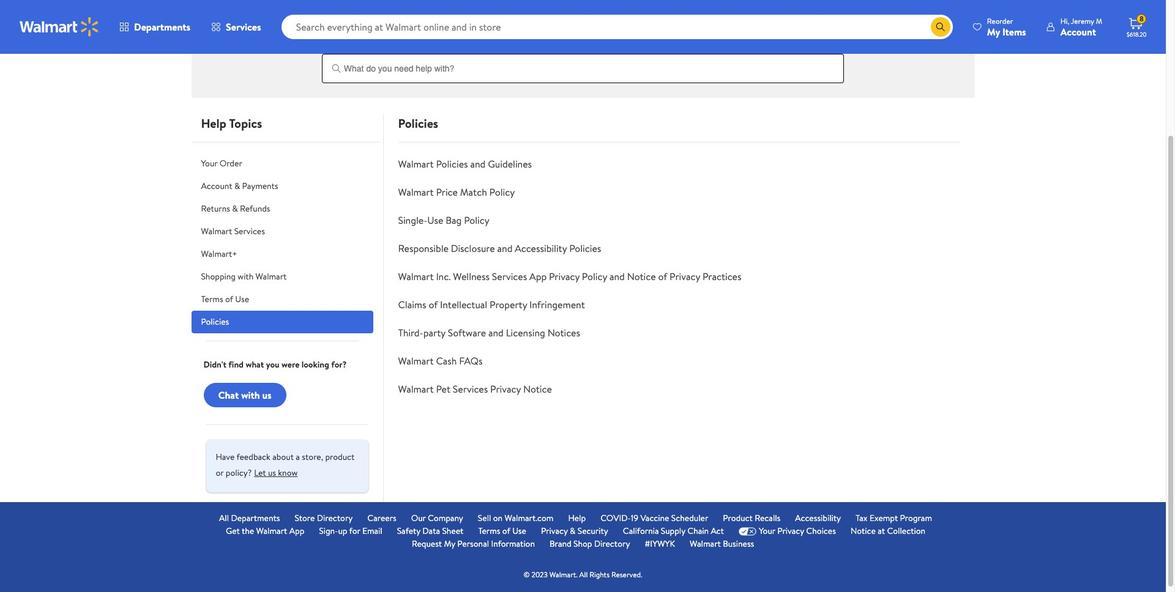 Task type: describe. For each thing, give the bounding box(es) containing it.
of left practices
[[658, 270, 667, 283]]

choices
[[806, 525, 836, 538]]

Search search field
[[281, 15, 953, 39]]

or inside have feedback about a store, product or policy?
[[216, 467, 224, 479]]

walmart for walmart cash faqs
[[398, 354, 434, 368]]

departments inside all departments link
[[231, 512, 280, 525]]

looking
[[302, 359, 329, 371]]

collection
[[887, 525, 926, 538]]

covid-19 vaccine scheduler link
[[601, 512, 709, 525]]

single-
[[398, 214, 428, 227]]

your for your order
[[201, 157, 218, 170]]

claims of intellectual property infringement
[[398, 298, 585, 312]]

privacy inside privacy & security "link"
[[541, 525, 568, 538]]

store directory
[[295, 512, 353, 525]]

0 vertical spatial terms of use
[[201, 293, 249, 305]]

product
[[325, 451, 355, 463]]

vaccine
[[641, 512, 669, 525]]

your privacy choices link
[[739, 525, 836, 538]]

pet
[[436, 383, 451, 396]]

1 vertical spatial terms
[[478, 525, 500, 538]]

practices
[[703, 270, 742, 283]]

claims of intellectual property infringement link
[[398, 298, 585, 312]]

jeremy
[[1071, 16, 1094, 26]]

& inside privacy & security "link"
[[570, 525, 576, 538]]

get
[[226, 525, 240, 538]]

0 vertical spatial or
[[556, 5, 564, 17]]

careers
[[368, 512, 397, 525]]

intellectual
[[440, 298, 487, 312]]

walmart inside tax exempt program get the walmart app
[[256, 525, 287, 538]]

tax exempt program get the walmart app
[[226, 512, 932, 538]]

1 vertical spatial returns & refunds
[[201, 203, 270, 215]]

walmart image
[[20, 17, 99, 37]]

covid-
[[601, 512, 631, 525]]

Search help topics search field
[[322, 42, 844, 83]]

you
[[266, 359, 279, 371]]

bag
[[446, 214, 462, 227]]

walmart for walmart inc. wellness services app privacy policy and notice of privacy practices
[[398, 270, 434, 283]]

us inside let us know button
[[268, 467, 276, 479]]

walmart for walmart business
[[690, 538, 721, 550]]

account inside hi, jeremy m account
[[1061, 25, 1096, 38]]

policy?
[[226, 467, 252, 479]]

chat with us
[[218, 389, 272, 402]]

sheet
[[442, 525, 464, 538]]

help link
[[568, 512, 586, 525]]

request
[[412, 538, 442, 550]]

let us know link
[[254, 463, 298, 483]]

safety data sheet link
[[397, 525, 464, 538]]

privacy & security
[[541, 525, 608, 538]]

walmart for walmart pet services privacy notice
[[398, 383, 434, 396]]

track your order
[[378, 5, 440, 17]]

store directory link
[[295, 512, 353, 525]]

walmart policies and guidelines
[[398, 157, 532, 171]]

software
[[448, 326, 486, 340]]

services inside 'popup button'
[[226, 20, 261, 34]]

privacy left practices
[[670, 270, 700, 283]]

california
[[623, 525, 659, 538]]

let us know
[[254, 467, 298, 479]]

third-party software and licensing notices
[[398, 326, 580, 340]]

privacy down third-party software and licensing notices link
[[490, 383, 521, 396]]

california supply chain act link
[[623, 525, 724, 538]]

act
[[711, 525, 724, 538]]

personal
[[458, 538, 489, 550]]

0 horizontal spatial terms
[[201, 293, 223, 305]]

our
[[411, 512, 426, 525]]

know
[[278, 467, 298, 479]]

help for help link
[[568, 512, 586, 525]]

brand shop directory
[[550, 538, 630, 550]]

1 horizontal spatial accessibility
[[795, 512, 841, 525]]

policy for walmart price match policy
[[490, 185, 515, 199]]

track your order link
[[322, 0, 496, 29]]

policies inside policies link
[[201, 316, 229, 328]]

privacy inside your privacy choices link
[[778, 525, 804, 538]]

walmart inc. wellness services app privacy policy and notice of privacy practices link
[[398, 270, 742, 283]]

0 vertical spatial use
[[428, 214, 443, 227]]

at
[[878, 525, 885, 538]]

my inside reorder my items
[[987, 25, 1000, 38]]

0 vertical spatial your
[[399, 5, 416, 17]]

walmart for walmart policies and guidelines
[[398, 157, 434, 171]]

information
[[491, 538, 535, 550]]

services button
[[201, 12, 272, 42]]

m
[[1096, 16, 1103, 26]]

notice at collection link
[[851, 525, 926, 538]]

0 vertical spatial returns & refunds
[[723, 5, 792, 17]]

single-use bag policy link
[[398, 214, 490, 227]]

Walmart Site-Wide search field
[[281, 15, 953, 39]]

for
[[349, 525, 360, 538]]

third-
[[398, 326, 423, 340]]

with for walmart
[[238, 271, 254, 283]]

items
[[1003, 25, 1027, 38]]

store,
[[302, 451, 323, 463]]

chat
[[218, 389, 239, 402]]

19
[[631, 512, 639, 525]]

shopping
[[201, 271, 236, 283]]

walmart inc. wellness services app privacy policy and notice of privacy practices
[[398, 270, 742, 283]]

1 vertical spatial refunds
[[240, 203, 270, 215]]

privacy & security link
[[541, 525, 608, 538]]

recalls
[[755, 512, 781, 525]]

1 horizontal spatial notice
[[627, 270, 656, 283]]

product
[[723, 512, 753, 525]]

1 vertical spatial returns
[[201, 203, 230, 215]]

of up information
[[503, 525, 510, 538]]

©
[[524, 570, 530, 580]]

our company link
[[411, 512, 463, 525]]

brand shop directory link
[[550, 538, 630, 551]]

walmart pet services privacy notice link
[[398, 383, 552, 396]]

responsible disclosure and accessibility policies link
[[398, 242, 601, 255]]

our company
[[411, 512, 463, 525]]

product recalls
[[723, 512, 781, 525]]

find
[[229, 359, 244, 371]]

& inside 'account & payments' link
[[234, 180, 240, 192]]

departments button
[[109, 12, 201, 42]]

search icon image
[[936, 22, 946, 32]]

email
[[362, 525, 382, 538]]

1 horizontal spatial returns & refunds link
[[670, 0, 844, 29]]

reorder my items
[[987, 16, 1027, 38]]

exempt
[[870, 512, 898, 525]]

notice inside the notice at collection request my personal information
[[851, 525, 876, 538]]

walmart services
[[201, 225, 265, 238]]

sell on walmart.com
[[478, 512, 554, 525]]

privacy up infringement
[[549, 270, 580, 283]]

0 horizontal spatial use
[[235, 293, 249, 305]]

guidelines
[[488, 157, 532, 171]]

walmart cash faqs
[[398, 354, 483, 368]]

1 vertical spatial terms of use
[[478, 525, 526, 538]]

order inside your order link
[[220, 157, 242, 170]]



Task type: locate. For each thing, give the bounding box(es) containing it.
2 horizontal spatial order
[[605, 5, 627, 17]]

0 horizontal spatial or
[[216, 467, 224, 479]]

of right claims
[[429, 298, 438, 312]]

for?
[[331, 359, 347, 371]]

terms of use down on
[[478, 525, 526, 538]]

help
[[201, 115, 226, 132], [568, 512, 586, 525]]

1 vertical spatial us
[[268, 467, 276, 479]]

program
[[900, 512, 932, 525]]

brand
[[550, 538, 572, 550]]

#iywyk
[[645, 538, 675, 550]]

with for us
[[241, 389, 260, 402]]

walmart down third-
[[398, 354, 434, 368]]

cash
[[436, 354, 457, 368]]

company
[[428, 512, 463, 525]]

2 vertical spatial notice
[[851, 525, 876, 538]]

order right an on the right of page
[[605, 5, 627, 17]]

product recalls link
[[723, 512, 781, 525]]

0 horizontal spatial notice
[[523, 383, 552, 396]]

2 vertical spatial your
[[759, 525, 776, 538]]

property
[[490, 298, 527, 312]]

payments
[[242, 180, 278, 192]]

1 horizontal spatial terms
[[478, 525, 500, 538]]

tax exempt program link
[[856, 512, 932, 525]]

1 vertical spatial or
[[216, 467, 224, 479]]

licensing
[[506, 326, 545, 340]]

directory up sign-
[[317, 512, 353, 525]]

your for your privacy choices
[[759, 525, 776, 538]]

returns
[[723, 5, 752, 17], [201, 203, 230, 215]]

0 horizontal spatial app
[[289, 525, 304, 538]]

1 horizontal spatial departments
[[231, 512, 280, 525]]

help for help topics
[[201, 115, 226, 132]]

all departments
[[219, 512, 280, 525]]

0 vertical spatial terms
[[201, 293, 223, 305]]

hi, jeremy m account
[[1061, 16, 1103, 38]]

order inside track your order link
[[418, 5, 440, 17]]

0 vertical spatial notice
[[627, 270, 656, 283]]

tax
[[856, 512, 868, 525]]

of down shopping
[[225, 293, 233, 305]]

search help topics
[[324, 42, 393, 54]]

account
[[1061, 25, 1096, 38], [201, 180, 232, 192]]

your privacy choices
[[759, 525, 836, 538]]

0 vertical spatial us
[[262, 389, 272, 402]]

with right the chat
[[241, 389, 260, 402]]

feedback
[[237, 451, 271, 463]]

1 horizontal spatial your
[[399, 5, 416, 17]]

0 horizontal spatial your
[[201, 157, 218, 170]]

1 vertical spatial all
[[580, 570, 588, 580]]

request my personal information link
[[412, 538, 535, 551]]

up
[[338, 525, 347, 538]]

1 horizontal spatial terms of use
[[478, 525, 526, 538]]

or down have
[[216, 467, 224, 479]]

wellness
[[453, 270, 490, 283]]

walmart+ link
[[191, 243, 373, 266]]

1 vertical spatial use
[[235, 293, 249, 305]]

1 vertical spatial help
[[568, 512, 586, 525]]

0 horizontal spatial my
[[444, 538, 455, 550]]

of
[[658, 270, 667, 283], [225, 293, 233, 305], [429, 298, 438, 312], [503, 525, 510, 538]]

0 vertical spatial accessibility
[[515, 242, 567, 255]]

0 horizontal spatial terms of use link
[[191, 288, 373, 311]]

account & payments link
[[191, 175, 373, 198]]

responsible
[[398, 242, 449, 255]]

policy up infringement
[[582, 270, 607, 283]]

0 horizontal spatial returns
[[201, 203, 230, 215]]

accessibility up walmart inc. wellness services app privacy policy and notice of privacy practices "link" in the top of the page
[[515, 242, 567, 255]]

order inside edit or cancel an order link
[[605, 5, 627, 17]]

policy right bag
[[464, 214, 490, 227]]

app inside tax exempt program get the walmart app
[[289, 525, 304, 538]]

walmart up single-
[[398, 185, 434, 199]]

reorder
[[987, 16, 1013, 26]]

0 horizontal spatial departments
[[134, 20, 190, 34]]

0 vertical spatial terms of use link
[[191, 288, 373, 311]]

terms of use link down on
[[478, 525, 526, 538]]

all left rights
[[580, 570, 588, 580]]

track
[[378, 5, 397, 17]]

What do you need help with? search field
[[322, 54, 844, 83]]

on
[[493, 512, 503, 525]]

0 vertical spatial all
[[219, 512, 229, 525]]

terms of use link
[[191, 288, 373, 311], [478, 525, 526, 538]]

walmart down the walmart+ link
[[256, 271, 287, 283]]

or right "edit"
[[556, 5, 564, 17]]

1 horizontal spatial all
[[580, 570, 588, 580]]

help up privacy & security
[[568, 512, 586, 525]]

1 vertical spatial my
[[444, 538, 455, 550]]

0 vertical spatial directory
[[317, 512, 353, 525]]

sign-up for email
[[319, 525, 382, 538]]

2 horizontal spatial your
[[759, 525, 776, 538]]

account down your order
[[201, 180, 232, 192]]

departments
[[134, 20, 190, 34], [231, 512, 280, 525]]

have feedback about a store, product or policy?
[[216, 451, 355, 479]]

notices
[[548, 326, 580, 340]]

1 vertical spatial app
[[289, 525, 304, 538]]

my left items
[[987, 25, 1000, 38]]

1 horizontal spatial returns
[[723, 5, 752, 17]]

responsible disclosure and accessibility policies
[[398, 242, 601, 255]]

walmart price match policy
[[398, 185, 515, 199]]

my down sheet
[[444, 538, 455, 550]]

1 horizontal spatial returns & refunds
[[723, 5, 792, 17]]

an
[[594, 5, 603, 17]]

get the walmart app link
[[226, 525, 304, 538]]

walmart business link
[[690, 538, 754, 551]]

walmart left the pet on the left bottom of the page
[[398, 383, 434, 396]]

walmart down chain
[[690, 538, 721, 550]]

1 vertical spatial directory
[[594, 538, 630, 550]]

a
[[296, 451, 300, 463]]

all up get at the left
[[219, 512, 229, 525]]

use down the shopping with walmart at the left of the page
[[235, 293, 249, 305]]

use down sell on walmart.com
[[513, 525, 526, 538]]

0 vertical spatial departments
[[134, 20, 190, 34]]

help left topics
[[201, 115, 226, 132]]

policy right 'match'
[[490, 185, 515, 199]]

with inside button
[[241, 389, 260, 402]]

shopping with walmart link
[[191, 266, 373, 288]]

2 vertical spatial policy
[[582, 270, 607, 283]]

0 horizontal spatial all
[[219, 512, 229, 525]]

order up account & payments
[[220, 157, 242, 170]]

let
[[254, 467, 266, 479]]

your down recalls
[[759, 525, 776, 538]]

walmart right the
[[256, 525, 287, 538]]

shopping with walmart
[[201, 271, 287, 283]]

all departments link
[[219, 512, 280, 525]]

edit or cancel an order link
[[496, 0, 670, 29]]

0 vertical spatial refunds
[[762, 5, 792, 17]]

cancel
[[566, 5, 592, 17]]

data
[[423, 525, 440, 538]]

1 vertical spatial account
[[201, 180, 232, 192]]

terms down "sell"
[[478, 525, 500, 538]]

have
[[216, 451, 235, 463]]

0 vertical spatial help
[[201, 115, 226, 132]]

single-use bag policy
[[398, 214, 490, 227]]

0 vertical spatial policy
[[490, 185, 515, 199]]

1 vertical spatial departments
[[231, 512, 280, 525]]

2 vertical spatial use
[[513, 525, 526, 538]]

0 vertical spatial account
[[1061, 25, 1096, 38]]

walmart for walmart price match policy
[[398, 185, 434, 199]]

1 vertical spatial your
[[201, 157, 218, 170]]

1 horizontal spatial refunds
[[762, 5, 792, 17]]

1 horizontal spatial use
[[428, 214, 443, 227]]

walmart pet services privacy notice
[[398, 383, 552, 396]]

reserved.
[[612, 570, 643, 580]]

1 vertical spatial accessibility
[[795, 512, 841, 525]]

privacy choices icon image
[[739, 527, 757, 536]]

0 vertical spatial returns
[[723, 5, 752, 17]]

your right track
[[399, 5, 416, 17]]

policy for single-use bag policy
[[464, 214, 490, 227]]

0 vertical spatial with
[[238, 271, 254, 283]]

app up infringement
[[530, 270, 547, 283]]

1 vertical spatial returns & refunds link
[[191, 198, 373, 220]]

0 horizontal spatial refunds
[[240, 203, 270, 215]]

0 horizontal spatial accessibility
[[515, 242, 567, 255]]

0 horizontal spatial help
[[201, 115, 226, 132]]

1 horizontal spatial my
[[987, 25, 1000, 38]]

terms of use link down the shopping with walmart at the left of the page
[[191, 288, 373, 311]]

#iywyk link
[[645, 538, 675, 551]]

privacy down recalls
[[778, 525, 804, 538]]

1 vertical spatial terms of use link
[[478, 525, 526, 538]]

0 horizontal spatial directory
[[317, 512, 353, 525]]

walmart up walmart price match policy
[[398, 157, 434, 171]]

the
[[242, 525, 254, 538]]

1 horizontal spatial order
[[418, 5, 440, 17]]

1 horizontal spatial app
[[530, 270, 547, 283]]

0 vertical spatial returns & refunds link
[[670, 0, 844, 29]]

us down you
[[262, 389, 272, 402]]

us right let at bottom
[[268, 467, 276, 479]]

1 horizontal spatial or
[[556, 5, 564, 17]]

shop
[[574, 538, 592, 550]]

2 horizontal spatial use
[[513, 525, 526, 538]]

with right shopping
[[238, 271, 254, 283]]

your up account & payments
[[201, 157, 218, 170]]

1 horizontal spatial account
[[1061, 25, 1096, 38]]

security
[[578, 525, 608, 538]]

0 horizontal spatial terms of use
[[201, 293, 249, 305]]

$618.20
[[1127, 30, 1147, 39]]

price
[[436, 185, 458, 199]]

1 horizontal spatial terms of use link
[[478, 525, 526, 538]]

1 vertical spatial notice
[[523, 383, 552, 396]]

0 horizontal spatial returns & refunds
[[201, 203, 270, 215]]

terms down shopping
[[201, 293, 223, 305]]

hi,
[[1061, 16, 1070, 26]]

0 horizontal spatial account
[[201, 180, 232, 192]]

0 vertical spatial app
[[530, 270, 547, 283]]

1 horizontal spatial directory
[[594, 538, 630, 550]]

account inside 'account & payments' link
[[201, 180, 232, 192]]

infringement
[[530, 298, 585, 312]]

order right track
[[418, 5, 440, 17]]

edit
[[540, 5, 554, 17]]

walmart up walmart+
[[201, 225, 232, 238]]

terms
[[201, 293, 223, 305], [478, 525, 500, 538]]

1 horizontal spatial help
[[568, 512, 586, 525]]

walmart left the inc.
[[398, 270, 434, 283]]

safety data sheet
[[397, 525, 464, 538]]

0 horizontal spatial order
[[220, 157, 242, 170]]

terms of use down shopping
[[201, 293, 249, 305]]

1 vertical spatial with
[[241, 389, 260, 402]]

departments inside departments dropdown button
[[134, 20, 190, 34]]

didn't find what you were looking for?
[[204, 359, 347, 371]]

us inside the chat with us button
[[262, 389, 272, 402]]

0 horizontal spatial returns & refunds link
[[191, 198, 373, 220]]

policies link
[[191, 311, 373, 334]]

directory down security
[[594, 538, 630, 550]]

app down store
[[289, 525, 304, 538]]

1 vertical spatial policy
[[464, 214, 490, 227]]

use left bag
[[428, 214, 443, 227]]

accessibility up choices
[[795, 512, 841, 525]]

walmart cash faqs link
[[398, 354, 483, 368]]

notice at collection request my personal information
[[412, 525, 926, 550]]

privacy up brand
[[541, 525, 568, 538]]

account left $618.20
[[1061, 25, 1096, 38]]

walmart business
[[690, 538, 754, 550]]

walmart for walmart services
[[201, 225, 232, 238]]

didn't
[[204, 359, 226, 371]]

and
[[470, 157, 486, 171], [497, 242, 513, 255], [610, 270, 625, 283], [489, 326, 504, 340]]

0 vertical spatial my
[[987, 25, 1000, 38]]

my inside the notice at collection request my personal information
[[444, 538, 455, 550]]

2 horizontal spatial notice
[[851, 525, 876, 538]]

8
[[1140, 14, 1144, 24]]

walmart+
[[201, 248, 237, 260]]

safety
[[397, 525, 421, 538]]

walmart price match policy link
[[398, 185, 515, 199]]



Task type: vqa. For each thing, say whether or not it's contained in the screenshot.
second 2- from left
no



